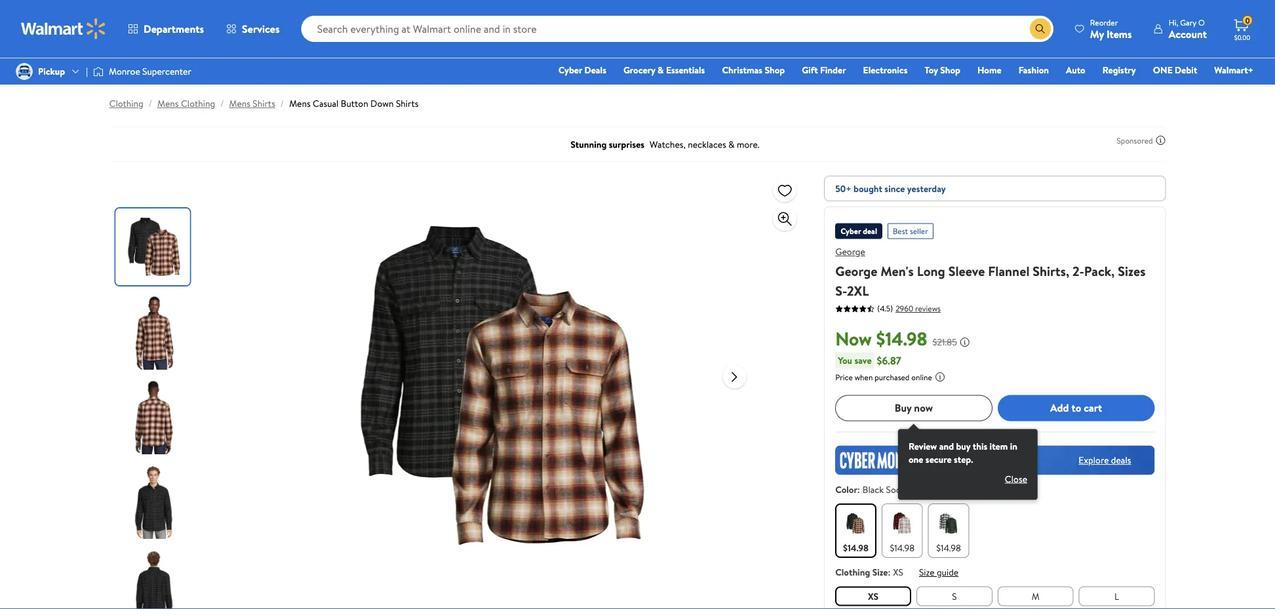 Task type: describe. For each thing, give the bounding box(es) containing it.
now $14.98
[[836, 326, 928, 351]]

deals
[[1112, 454, 1132, 467]]

hi,
[[1169, 17, 1179, 28]]

$21.85
[[933, 336, 958, 348]]

2 $14.98 button from the left
[[882, 504, 923, 558]]

christmas
[[722, 64, 763, 76]]

and
[[940, 440, 954, 452]]

george men's long sleeve flannel shirts, 2-pack, sizes s-2xl - image 3 of 5 image
[[116, 378, 193, 455]]

you
[[838, 354, 853, 367]]

0
[[1246, 15, 1251, 26]]

services button
[[215, 13, 291, 45]]

one
[[909, 453, 924, 466]]

m
[[1032, 590, 1040, 603]]

toy shop
[[925, 64, 961, 76]]

flannel
[[989, 262, 1030, 280]]

secure
[[926, 453, 952, 466]]

item
[[990, 440, 1008, 452]]

toy shop link
[[919, 63, 967, 77]]

cyber deal
[[841, 226, 878, 237]]

price
[[836, 371, 853, 383]]

add to favorites list, george men's long sleeve flannel shirts, 2-pack, sizes s-2xl image
[[777, 182, 793, 198]]

2960
[[896, 303, 914, 314]]

review
[[909, 440, 938, 452]]

gift finder link
[[796, 63, 852, 77]]

purchased
[[875, 371, 910, 383]]

explore deals link
[[1074, 449, 1137, 472]]

l button
[[1079, 587, 1155, 606]]

seller
[[910, 226, 929, 237]]

|
[[86, 65, 88, 78]]

now
[[836, 326, 872, 351]]

shop for christmas shop
[[765, 64, 785, 76]]

when
[[855, 371, 873, 383]]

1 horizontal spatial clothing
[[181, 97, 215, 110]]

review and buy this item in one secure step.
[[909, 440, 1018, 466]]

grocery
[[624, 64, 656, 76]]

2-
[[1073, 262, 1085, 280]]

buy
[[957, 440, 971, 452]]

(4.5)
[[878, 303, 893, 314]]

black
[[863, 483, 884, 496]]

mens casual button down shirts link
[[289, 97, 419, 110]]

sponsored
[[1117, 135, 1153, 146]]

Search search field
[[301, 16, 1054, 42]]

auto
[[1067, 64, 1086, 76]]

since
[[885, 182, 905, 195]]

gary
[[1181, 17, 1197, 28]]

$6.87
[[877, 353, 902, 368]]

to
[[1072, 401, 1082, 415]]

registry
[[1103, 64, 1137, 76]]

clothing size list
[[833, 584, 1158, 609]]

1 size from the left
[[873, 566, 888, 579]]

3 mens from the left
[[289, 97, 311, 110]]

george link
[[836, 245, 866, 258]]

1 / from the left
[[149, 97, 152, 110]]

electronics link
[[858, 63, 914, 77]]

men's
[[881, 262, 914, 280]]

color
[[836, 483, 858, 496]]

add to cart button
[[998, 395, 1155, 421]]

shop for toy shop
[[941, 64, 961, 76]]

christmas shop link
[[717, 63, 791, 77]]

george men's long sleeve flannel shirts, 2-pack, sizes s-2xl - image 4 of 5 image
[[116, 462, 193, 539]]

plaid/brown
[[907, 483, 955, 496]]

3 $14.98 button from the left
[[929, 504, 970, 558]]

xs inside button
[[868, 590, 879, 603]]

$14.98 for second $14.98 button from the right
[[890, 542, 915, 554]]

this
[[973, 440, 988, 452]]

$0.00
[[1235, 33, 1251, 42]]

home
[[978, 64, 1002, 76]]

50+ bought since yesterday
[[836, 182, 946, 195]]

close button
[[995, 469, 1038, 489]]

account
[[1169, 27, 1208, 41]]

sizes
[[1119, 262, 1146, 280]]

price when purchased online
[[836, 371, 933, 383]]

next media item image
[[727, 369, 743, 385]]

ad disclaimer and feedback for skylinedisplayad image
[[1156, 135, 1167, 146]]

george george men's long sleeve flannel shirts, 2-pack, sizes s-2xl
[[836, 245, 1146, 300]]

yesterday
[[908, 182, 946, 195]]

grocery & essentials link
[[618, 63, 711, 77]]

items
[[1107, 27, 1133, 41]]

walmart image
[[21, 18, 106, 39]]

button
[[341, 97, 368, 110]]

fashion
[[1019, 64, 1050, 76]]

s button
[[917, 587, 993, 606]]

auto link
[[1061, 63, 1092, 77]]

george men's long sleeve flannel shirts, 2-pack, sizes s-2xl image
[[293, 176, 713, 596]]

walmart+
[[1215, 64, 1254, 76]]

bought
[[854, 182, 883, 195]]

explore deals
[[1079, 454, 1132, 467]]

debit
[[1176, 64, 1198, 76]]

one debit link
[[1148, 63, 1204, 77]]

buy now button
[[836, 395, 993, 421]]

0 vertical spatial :
[[858, 483, 860, 496]]

deals
[[585, 64, 607, 76]]

1 $14.98 button from the left
[[836, 504, 877, 558]]

home link
[[972, 63, 1008, 77]]



Task type: locate. For each thing, give the bounding box(es) containing it.
best seller
[[893, 226, 929, 237]]

2 shirts from the left
[[396, 97, 419, 110]]

1 horizontal spatial cyber
[[841, 226, 861, 237]]

clothing link
[[109, 97, 144, 110]]

essentials
[[666, 64, 705, 76]]

cart
[[1084, 401, 1103, 415]]

mens
[[157, 97, 179, 110], [229, 97, 251, 110], [289, 97, 311, 110]]

&
[[658, 64, 664, 76]]

reorder
[[1091, 17, 1119, 28]]

down
[[371, 97, 394, 110]]

step.
[[954, 453, 974, 466]]

1 george from the top
[[836, 245, 866, 258]]

george men's long sleeve flannel shirts, 2-pack, sizes s-2xl - image 2 of 5 image
[[116, 293, 193, 370]]

shirts right down
[[396, 97, 419, 110]]

xs down clothing size : xs
[[868, 590, 879, 603]]

my
[[1091, 27, 1105, 41]]

cyber deals
[[559, 64, 607, 76]]

$14.98 for 3rd $14.98 button from the left
[[937, 542, 962, 554]]

now
[[915, 401, 934, 415]]

1 vertical spatial xs
[[868, 590, 879, 603]]

fashion link
[[1013, 63, 1055, 77]]

1 vertical spatial :
[[888, 566, 891, 579]]

0 vertical spatial xs
[[894, 566, 904, 579]]

s-
[[836, 281, 848, 300]]

cyber for cyber deals
[[559, 64, 583, 76]]

electronics
[[864, 64, 908, 76]]

one
[[1154, 64, 1173, 76]]

cyber deals link
[[553, 63, 613, 77]]

Walmart Site-Wide search field
[[301, 16, 1054, 42]]

walmart+ link
[[1209, 63, 1260, 77]]

services
[[242, 22, 280, 36]]

$14.98 button down color
[[836, 504, 877, 558]]

1 horizontal spatial :
[[888, 566, 891, 579]]

3 / from the left
[[281, 97, 284, 110]]

s
[[953, 590, 957, 603]]

clothing for clothing size : xs
[[836, 566, 871, 579]]

$14.98 button up the guide at the bottom right of the page
[[929, 504, 970, 558]]

legal information image
[[935, 371, 946, 382]]

mens clothing link
[[157, 97, 215, 110]]

best
[[893, 226, 909, 237]]

color list
[[833, 501, 1158, 561]]

1 vertical spatial george
[[836, 262, 878, 280]]

1 horizontal spatial shirts
[[396, 97, 419, 110]]

2 horizontal spatial mens
[[289, 97, 311, 110]]

0 horizontal spatial :
[[858, 483, 860, 496]]

reviews
[[916, 303, 941, 314]]

add to cart
[[1051, 401, 1103, 415]]

in
[[1011, 440, 1018, 452]]

save
[[855, 354, 872, 367]]

grocery & essentials
[[624, 64, 705, 76]]

cyber for cyber deal
[[841, 226, 861, 237]]

plaid
[[958, 483, 977, 496]]

1 horizontal spatial xs
[[894, 566, 904, 579]]

o
[[1199, 17, 1205, 28]]

2 horizontal spatial clothing
[[836, 566, 871, 579]]

1 horizontal spatial $14.98 button
[[882, 504, 923, 558]]

clothing down supercenter
[[181, 97, 215, 110]]

size guide button
[[920, 566, 959, 579]]

soot
[[886, 483, 905, 496]]

2 horizontal spatial /
[[281, 97, 284, 110]]

cyber monday deals image
[[836, 446, 1155, 475]]

clothing up xs button
[[836, 566, 871, 579]]

shop inside toy shop link
[[941, 64, 961, 76]]

registry link
[[1097, 63, 1142, 77]]

george men's long sleeve flannel shirts, 2-pack, sizes s-2xl - image 5 of 5 image
[[116, 547, 193, 609]]

clothing down monroe
[[109, 97, 144, 110]]

george men's long sleeve flannel shirts, 2-pack, sizes s-2xl - image 1 of 5 image
[[116, 209, 193, 285]]

size left the guide at the bottom right of the page
[[920, 566, 935, 579]]

mens shirts link
[[229, 97, 275, 110]]

0 horizontal spatial xs
[[868, 590, 879, 603]]

2xl
[[848, 281, 869, 300]]

/ right mens shirts link
[[281, 97, 284, 110]]

departments button
[[117, 13, 215, 45]]

zoom image modal image
[[777, 211, 793, 227]]

learn more about strikethrough prices image
[[960, 337, 971, 347]]

2960 reviews link
[[893, 303, 941, 314]]

one debit
[[1154, 64, 1198, 76]]

xs up xs button
[[894, 566, 904, 579]]

size
[[873, 566, 888, 579], [920, 566, 935, 579]]

color : black soot plaid/brown plaid
[[836, 483, 977, 496]]

shop inside christmas shop link
[[765, 64, 785, 76]]

cyber left deals
[[559, 64, 583, 76]]

supercenter
[[142, 65, 191, 78]]

shirts
[[253, 97, 275, 110], [396, 97, 419, 110]]

finder
[[821, 64, 847, 76]]

$14.98
[[877, 326, 928, 351], [844, 542, 869, 554], [890, 542, 915, 554], [937, 542, 962, 554]]

1 shirts from the left
[[253, 97, 275, 110]]

0 horizontal spatial $14.98 button
[[836, 504, 877, 558]]

monroe
[[109, 65, 140, 78]]

long
[[917, 262, 946, 280]]

shirts left casual
[[253, 97, 275, 110]]

george up the '2xl'
[[836, 262, 878, 280]]

(4.5) 2960 reviews
[[878, 303, 941, 314]]

search icon image
[[1036, 24, 1046, 34]]

/ left mens shirts link
[[221, 97, 224, 110]]

shop right christmas
[[765, 64, 785, 76]]

0 vertical spatial cyber
[[559, 64, 583, 76]]

shop right toy
[[941, 64, 961, 76]]

1 horizontal spatial shop
[[941, 64, 961, 76]]

clothing size : xs
[[836, 566, 904, 579]]

1 mens from the left
[[157, 97, 179, 110]]

size up xs button
[[873, 566, 888, 579]]

explore
[[1079, 454, 1110, 467]]

0 horizontal spatial cyber
[[559, 64, 583, 76]]

clothing for clothing / mens clothing / mens shirts / mens casual button down shirts
[[109, 97, 144, 110]]

$14.98 button down color : black soot plaid/brown plaid
[[882, 504, 923, 558]]

reorder my items
[[1091, 17, 1133, 41]]

xs button
[[836, 587, 912, 606]]

2 size from the left
[[920, 566, 935, 579]]

cyber left deal
[[841, 226, 861, 237]]

$14.98 for 1st $14.98 button from the left
[[844, 542, 869, 554]]

2 horizontal spatial $14.98 button
[[929, 504, 970, 558]]

: up xs button
[[888, 566, 891, 579]]

deal
[[863, 226, 878, 237]]

0 horizontal spatial /
[[149, 97, 152, 110]]

sleeve
[[949, 262, 986, 280]]

0 horizontal spatial mens
[[157, 97, 179, 110]]

50+
[[836, 182, 852, 195]]

0 horizontal spatial clothing
[[109, 97, 144, 110]]

1 horizontal spatial mens
[[229, 97, 251, 110]]

casual
[[313, 97, 339, 110]]

0 horizontal spatial shirts
[[253, 97, 275, 110]]

1 shop from the left
[[765, 64, 785, 76]]

/ right clothing link
[[149, 97, 152, 110]]

:
[[858, 483, 860, 496], [888, 566, 891, 579]]

2 mens from the left
[[229, 97, 251, 110]]

2 shop from the left
[[941, 64, 961, 76]]

1 horizontal spatial /
[[221, 97, 224, 110]]

l
[[1115, 590, 1120, 603]]

0 vertical spatial george
[[836, 245, 866, 258]]

size guide
[[920, 566, 959, 579]]

1 vertical spatial cyber
[[841, 226, 861, 237]]

mens left casual
[[289, 97, 311, 110]]

1 horizontal spatial size
[[920, 566, 935, 579]]

 image
[[16, 63, 33, 80]]

monroe supercenter
[[109, 65, 191, 78]]

mens right mens clothing link
[[229, 97, 251, 110]]

mens down supercenter
[[157, 97, 179, 110]]

you save $6.87
[[838, 353, 902, 368]]

 image
[[93, 65, 104, 78]]

$14.98 button
[[836, 504, 877, 558], [882, 504, 923, 558], [929, 504, 970, 558]]

pack,
[[1085, 262, 1115, 280]]

0 horizontal spatial shop
[[765, 64, 785, 76]]

2 / from the left
[[221, 97, 224, 110]]

2 george from the top
[[836, 262, 878, 280]]

0 horizontal spatial size
[[873, 566, 888, 579]]

: left black
[[858, 483, 860, 496]]

george down cyber deal
[[836, 245, 866, 258]]



Task type: vqa. For each thing, say whether or not it's contained in the screenshot.
the 6630
no



